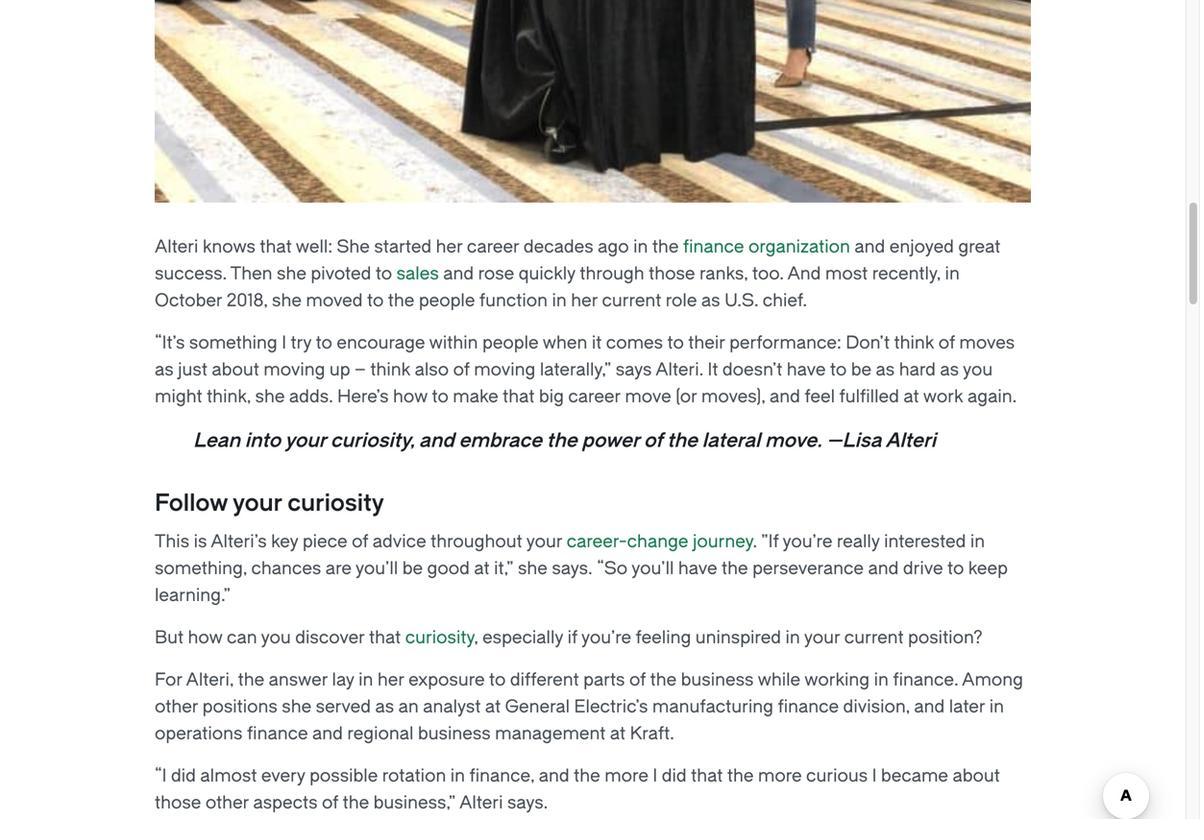 Task type: vqa. For each thing, say whether or not it's contained in the screenshot.
curiosity
yes



Task type: describe. For each thing, give the bounding box(es) containing it.
says.
[[508, 794, 548, 814]]

and inside . "if you're really interested in something, chances are you'll be good at it," she says. "so you'll have the perseverance and drive to keep learning."
[[868, 559, 899, 579]]

great
[[959, 237, 1001, 257]]

2 horizontal spatial finance
[[778, 698, 839, 718]]

for
[[155, 671, 182, 691]]

1 horizontal spatial finance
[[683, 237, 744, 257]]

became
[[881, 767, 949, 787]]

it,"
[[494, 559, 514, 579]]

to up alteri.
[[668, 333, 684, 353]]

"i did almost every possible rotation in finance, and the more i did that the more curious i became about those other aspects of the business," alteri says.
[[155, 767, 1001, 814]]

finance organization link
[[683, 237, 851, 257]]

management
[[495, 725, 606, 745]]

in down great
[[945, 264, 960, 284]]

finance,
[[470, 767, 535, 787]]

alteri knows that well: she started her career decades ago in the finance organization
[[155, 237, 851, 257]]

that left curiosity "link"
[[369, 628, 401, 649]]

2018,
[[227, 291, 268, 311]]

feeling
[[636, 628, 691, 649]]

0 vertical spatial think
[[894, 333, 935, 353]]

work
[[924, 387, 964, 407]]

and inside "i did almost every possible rotation in finance, and the more i did that the more curious i became about those other aspects of the business," alteri says.
[[539, 767, 570, 787]]

finance.
[[893, 671, 959, 691]]

to inside and enjoyed great success. then she pivoted to
[[376, 264, 392, 284]]

career inside "it's something i try to encourage within people when it comes to their performance: don't think of moves as just about moving up – think also of moving laterally," says alteri. it doesn't have to be as hard as you might think, she adds. here's how to make that big career move (or moves), and feel fulfilled at work again.
[[568, 387, 621, 407]]

embrace
[[459, 430, 542, 452]]

encourage
[[337, 333, 425, 353]]

people inside "it's something i try to encourage within people when it comes to their performance: don't think of moves as just about moving up – think also of moving laterally," says alteri. it doesn't have to be as hard as you might think, she adds. here's how to make that big career move (or moves), and feel fulfilled at work again.
[[483, 333, 539, 353]]

be inside . "if you're really interested in something, chances are you'll be good at it," she says. "so you'll have the perseverance and drive to keep learning."
[[402, 559, 423, 579]]

that inside "i did almost every possible rotation in finance, and the more i did that the more curious i became about those other aspects of the business," alteri says.
[[691, 767, 723, 787]]

in right lay
[[359, 671, 373, 691]]

through
[[580, 264, 645, 284]]

lateral
[[702, 430, 761, 452]]

of inside "i did almost every possible rotation in finance, and the more i did that the more curious i became about those other aspects of the business," alteri says.
[[322, 794, 339, 814]]

advice
[[373, 532, 426, 552]]

. "if you're really interested in something, chances are you'll be good at it," she says. "so you'll have the perseverance and drive to keep learning."
[[155, 532, 1008, 606]]

big
[[539, 387, 564, 407]]

and inside and enjoyed great success. then she pivoted to
[[855, 237, 886, 257]]

lean into your curiosity, and embrace the power of the lateral move. —lisa alteri
[[193, 430, 936, 452]]

of right power
[[644, 430, 663, 452]]

of right piece
[[352, 532, 368, 552]]

your right into
[[285, 430, 326, 452]]

ago
[[598, 237, 629, 257]]

to inside . "if you're really interested in something, chances are you'll be good at it," she says. "so you'll have the perseverance and drive to keep learning."
[[948, 559, 964, 579]]

alteri inside "i did almost every possible rotation in finance, and the more i did that the more curious i became about those other aspects of the business," alteri says.
[[460, 794, 503, 814]]

again.
[[968, 387, 1017, 407]]

career-change journey link
[[567, 532, 753, 552]]

and inside "it's something i try to encourage within people when it comes to their performance: don't think of moves as just about moving up – think also of moving laterally," says alteri. it doesn't have to be as hard as you might think, she adds. here's how to make that big career move (or moves), and feel fulfilled at work again.
[[770, 387, 801, 407]]

working
[[805, 671, 870, 691]]

manufacturing
[[653, 698, 774, 718]]

2 more from the left
[[758, 767, 802, 787]]

she inside . "if you're really interested in something, chances are you'll be good at it," she says. "so you'll have the perseverance and drive to keep learning."
[[518, 559, 548, 579]]

uninspired
[[696, 628, 782, 649]]

within
[[429, 333, 478, 353]]

an
[[399, 698, 419, 718]]

moves
[[960, 333, 1015, 353]]

to inside and rose quickly through those ranks, too. and most recently, in october 2018, she moved to the people function in her current role as u.s. chief.
[[367, 291, 384, 311]]

analyst
[[423, 698, 481, 718]]

and rose quickly through those ranks, too. and most recently, in october 2018, she moved to the people function in her current role as u.s. chief.
[[155, 264, 960, 311]]

and down finance. in the bottom of the page
[[915, 698, 945, 718]]

alteri's
[[211, 532, 267, 552]]

ranks,
[[700, 264, 748, 284]]

1 you'll from the left
[[356, 559, 398, 579]]

1 moving from the left
[[264, 360, 325, 380]]

general
[[505, 698, 570, 718]]

can
[[227, 628, 257, 649]]

as inside and rose quickly through those ranks, too. and most recently, in october 2018, she moved to the people function in her current role as u.s. chief.
[[702, 291, 721, 311]]

is
[[194, 532, 207, 552]]

and down served on the left bottom of page
[[312, 725, 343, 745]]

2 horizontal spatial i
[[872, 767, 877, 787]]

the up positions
[[238, 671, 265, 691]]

might
[[155, 387, 202, 407]]

success.
[[155, 264, 227, 284]]

as up fulfilled
[[876, 360, 895, 380]]

"it's something i try to encourage within people when it comes to their performance: don't think of moves as just about moving up – think also of moving laterally," says alteri. it doesn't have to be as hard as you might think, she adds. here's how to make that big career move (or moves), and feel fulfilled at work again.
[[155, 333, 1017, 407]]

chief.
[[763, 291, 808, 311]]

piece
[[303, 532, 348, 552]]

1 vertical spatial business
[[418, 725, 491, 745]]

rotation
[[382, 767, 446, 787]]

to up feel at the right of page
[[830, 360, 847, 380]]

curiosity link
[[405, 628, 474, 649]]

at right analyst at the left bottom of page
[[485, 698, 501, 718]]

as up work
[[941, 360, 959, 380]]

she inside for alteri, the answer lay in her exposure to different parts of the business while working in finance. among other positions she served as an analyst at general electric's manufacturing finance division, and later in operations finance and regional business management at kraft.
[[282, 698, 312, 718]]

but how can you discover that curiosity , especially if you're feeling uninspired in your current position?
[[155, 628, 983, 649]]

(or
[[676, 387, 697, 407]]

enjoyed
[[890, 237, 954, 257]]

0 horizontal spatial finance
[[247, 725, 308, 745]]

alteri.
[[656, 360, 704, 380]]

2 moving from the left
[[474, 360, 536, 380]]

the down management in the bottom of the page
[[574, 767, 601, 787]]

the right ago
[[653, 237, 679, 257]]

good
[[427, 559, 470, 579]]

role
[[666, 291, 697, 311]]

of down the within
[[453, 360, 470, 380]]

2 did from the left
[[662, 767, 687, 787]]

to down also
[[432, 387, 449, 407]]

0 horizontal spatial career
[[467, 237, 519, 257]]

img 3568 image
[[155, 0, 1031, 226]]

into
[[245, 430, 281, 452]]

moved
[[306, 291, 363, 311]]

curiosity,
[[331, 430, 415, 452]]

learning."
[[155, 586, 231, 606]]

decades
[[524, 237, 594, 257]]

people inside and rose quickly through those ranks, too. and most recently, in october 2018, she moved to the people function in her current role as u.s. chief.
[[419, 291, 475, 311]]

rose
[[478, 264, 515, 284]]

your left career-
[[527, 532, 563, 552]]

other inside for alteri, the answer lay in her exposure to different parts of the business while working in finance. among other positions she served as an analyst at general electric's manufacturing finance division, and later in operations finance and regional business management at kraft.
[[155, 698, 198, 718]]

every
[[261, 767, 305, 787]]

her inside and rose quickly through those ranks, too. and most recently, in october 2018, she moved to the people function in her current role as u.s. chief.
[[571, 291, 598, 311]]

have inside . "if you're really interested in something, chances are you'll be good at it," she says. "so you'll have the perseverance and drive to keep learning."
[[679, 559, 718, 579]]

aspects
[[253, 794, 318, 814]]

have inside "it's something i try to encourage within people when it comes to their performance: don't think of moves as just about moving up – think also of moving laterally," says alteri. it doesn't have to be as hard as you might think, she adds. here's how to make that big career move (or moves), and feel fulfilled at work again.
[[787, 360, 826, 380]]

curious
[[807, 767, 868, 787]]

change
[[627, 532, 689, 552]]

operations
[[155, 725, 243, 745]]

2 you'll from the left
[[632, 559, 674, 579]]

the down (or
[[667, 430, 698, 452]]

1 vertical spatial you
[[261, 628, 291, 649]]

when
[[543, 333, 588, 353]]

and enjoyed great success. then she pivoted to
[[155, 237, 1001, 284]]

hard
[[899, 360, 936, 380]]

pivoted
[[311, 264, 371, 284]]

moves),
[[702, 387, 766, 407]]

in up while
[[786, 628, 801, 649]]

among
[[962, 671, 1024, 691]]

key
[[271, 532, 298, 552]]

answer
[[269, 671, 328, 691]]

this is alteri's key piece of advice throughout your career-change journey
[[155, 532, 753, 552]]

of inside for alteri, the answer lay in her exposure to different parts of the business while working in finance. among other positions she served as an analyst at general electric's manufacturing finance division, and later in operations finance and regional business management at kraft.
[[630, 671, 646, 691]]

think,
[[207, 387, 251, 407]]

are
[[326, 559, 352, 579]]

in right ago
[[634, 237, 648, 257]]

follow your curiosity
[[155, 490, 384, 517]]

she inside and rose quickly through those ranks, too. and most recently, in october 2018, she moved to the people function in her current role as u.s. chief.
[[272, 291, 302, 311]]



Task type: locate. For each thing, give the bounding box(es) containing it.
discover
[[295, 628, 365, 649]]

1 vertical spatial think
[[370, 360, 411, 380]]

0 vertical spatial other
[[155, 698, 198, 718]]

and down really
[[868, 559, 899, 579]]

1 vertical spatial alteri
[[886, 430, 936, 452]]

alteri down work
[[886, 430, 936, 452]]

1 horizontal spatial other
[[206, 794, 249, 814]]

that
[[260, 237, 292, 257], [503, 387, 535, 407], [369, 628, 401, 649], [691, 767, 723, 787]]

most
[[826, 264, 868, 284]]

this
[[155, 532, 189, 552]]

0 horizontal spatial her
[[378, 671, 404, 691]]

career down laterally," at the top of the page
[[568, 387, 621, 407]]

the down big
[[547, 430, 577, 452]]

kraft.
[[630, 725, 675, 745]]

0 vertical spatial you
[[963, 360, 993, 380]]

the down sales
[[388, 291, 415, 311]]

0 vertical spatial about
[[212, 360, 259, 380]]

curiosity up exposure
[[405, 628, 474, 649]]

0 horizontal spatial have
[[679, 559, 718, 579]]

the down possible
[[343, 794, 369, 814]]

her for career
[[436, 237, 463, 257]]

and inside and rose quickly through those ranks, too. and most recently, in october 2018, she moved to the people function in her current role as u.s. chief.
[[443, 264, 474, 284]]

other down for
[[155, 698, 198, 718]]

she right 2018,
[[272, 291, 302, 311]]

at down hard
[[904, 387, 920, 407]]

0 vertical spatial people
[[419, 291, 475, 311]]

1 horizontal spatial did
[[662, 767, 687, 787]]

as
[[702, 291, 721, 311], [155, 360, 174, 380], [876, 360, 895, 380], [941, 360, 959, 380], [375, 698, 394, 718]]

and
[[855, 237, 886, 257], [443, 264, 474, 284], [770, 387, 801, 407], [419, 430, 454, 452], [868, 559, 899, 579], [915, 698, 945, 718], [312, 725, 343, 745], [539, 767, 570, 787]]

of right parts
[[630, 671, 646, 691]]

1 horizontal spatial business
[[681, 671, 754, 691]]

in right rotation
[[451, 767, 465, 787]]

exposure
[[409, 671, 485, 691]]

career up the rose
[[467, 237, 519, 257]]

how down also
[[393, 387, 428, 407]]

people down sales
[[419, 291, 475, 311]]

and up most
[[855, 237, 886, 257]]

0 vertical spatial business
[[681, 671, 754, 691]]

you down moves on the top
[[963, 360, 993, 380]]

business,"
[[374, 794, 456, 814]]

in
[[634, 237, 648, 257], [945, 264, 960, 284], [552, 291, 567, 311], [971, 532, 985, 552], [786, 628, 801, 649], [359, 671, 373, 691], [874, 671, 889, 691], [990, 698, 1004, 718], [451, 767, 465, 787]]

1 vertical spatial her
[[571, 291, 598, 311]]

the inside and rose quickly through those ranks, too. and most recently, in october 2018, she moved to the people function in her current role as u.s. chief.
[[388, 291, 415, 311]]

says. "so
[[552, 559, 628, 579]]

you'll
[[356, 559, 398, 579], [632, 559, 674, 579]]

moving up the make on the top left of the page
[[474, 360, 536, 380]]

that inside "it's something i try to encourage within people when it comes to their performance: don't think of moves as just about moving up – think also of moving laterally," says alteri. it doesn't have to be as hard as you might think, she adds. here's how to make that big career move (or moves), and feel fulfilled at work again.
[[503, 387, 535, 407]]

0 vertical spatial finance
[[683, 237, 744, 257]]

journey
[[693, 532, 753, 552]]

electric's
[[574, 698, 648, 718]]

laterally,"
[[540, 360, 612, 380]]

the
[[653, 237, 679, 257], [388, 291, 415, 311], [547, 430, 577, 452], [667, 430, 698, 452], [722, 559, 748, 579], [238, 671, 265, 691], [650, 671, 677, 691], [574, 767, 601, 787], [728, 767, 754, 787], [343, 794, 369, 814]]

in inside "i did almost every possible rotation in finance, and the more i did that the more curious i became about those other aspects of the business," alteri says.
[[451, 767, 465, 787]]

you inside "it's something i try to encourage within people when it comes to their performance: don't think of moves as just about moving up – think also of moving laterally," says alteri. it doesn't have to be as hard as you might think, she adds. here's how to make that big career move (or moves), and feel fulfilled at work again.
[[963, 360, 993, 380]]

adds.
[[289, 387, 333, 407]]

1 horizontal spatial current
[[845, 628, 904, 649]]

finance up ranks,
[[683, 237, 744, 257]]

current up working
[[845, 628, 904, 649]]

to down started
[[376, 264, 392, 284]]

1 did from the left
[[171, 767, 196, 787]]

did down kraft.
[[662, 767, 687, 787]]

have down journey
[[679, 559, 718, 579]]

more left curious
[[758, 767, 802, 787]]

to left different at bottom
[[489, 671, 506, 691]]

curiosity
[[288, 490, 384, 517], [405, 628, 474, 649]]

i down kraft.
[[653, 767, 658, 787]]

her down through
[[571, 291, 598, 311]]

at down electric's
[[610, 725, 626, 745]]

1 horizontal spatial alteri
[[460, 794, 503, 814]]

she left adds.
[[255, 387, 285, 407]]

1 horizontal spatial think
[[894, 333, 935, 353]]

1 horizontal spatial curiosity
[[405, 628, 474, 649]]

says
[[616, 360, 652, 380]]

1 vertical spatial how
[[188, 628, 223, 649]]

1 vertical spatial be
[[402, 559, 423, 579]]

those inside and rose quickly through those ranks, too. and most recently, in october 2018, she moved to the people function in her current role as u.s. chief.
[[649, 264, 695, 284]]

0 horizontal spatial did
[[171, 767, 196, 787]]

1 vertical spatial career
[[568, 387, 621, 407]]

0 horizontal spatial alteri
[[155, 237, 198, 257]]

to inside for alteri, the answer lay in her exposure to different parts of the business while working in finance. among other positions she served as an analyst at general electric's manufacturing finance division, and later in operations finance and regional business management at kraft.
[[489, 671, 506, 691]]

finance down working
[[778, 698, 839, 718]]

0 horizontal spatial those
[[155, 794, 201, 814]]

finance up every
[[247, 725, 308, 745]]

more
[[605, 767, 649, 787], [758, 767, 802, 787]]

in down quickly
[[552, 291, 567, 311]]

try
[[291, 333, 312, 353]]

have up feel at the right of page
[[787, 360, 826, 380]]

i right curious
[[872, 767, 877, 787]]

0 vertical spatial career
[[467, 237, 519, 257]]

that up the "then"
[[260, 237, 292, 257]]

different
[[510, 671, 579, 691]]

in inside . "if you're really interested in something, chances are you'll be good at it," she says. "so you'll have the perseverance and drive to keep learning."
[[971, 532, 985, 552]]

have
[[787, 360, 826, 380], [679, 559, 718, 579]]

for alteri, the answer lay in her exposure to different parts of the business while working in finance. among other positions she served as an analyst at general electric's manufacturing finance division, and later in operations finance and regional business management at kraft.
[[155, 671, 1024, 745]]

1 horizontal spatial how
[[393, 387, 428, 407]]

those
[[649, 264, 695, 284], [155, 794, 201, 814]]

business up manufacturing
[[681, 671, 754, 691]]

to right moved
[[367, 291, 384, 311]]

doesn't
[[723, 360, 783, 380]]

0 vertical spatial have
[[787, 360, 826, 380]]

division,
[[844, 698, 910, 718]]

0 horizontal spatial i
[[282, 333, 286, 353]]

possible
[[310, 767, 378, 787]]

feel
[[805, 387, 835, 407]]

interested
[[884, 532, 966, 552]]

0 horizontal spatial you'll
[[356, 559, 398, 579]]

finance
[[683, 237, 744, 257], [778, 698, 839, 718], [247, 725, 308, 745]]

0 vertical spatial those
[[649, 264, 695, 284]]

1 horizontal spatial her
[[436, 237, 463, 257]]

those up 'role'
[[649, 264, 695, 284]]

but
[[155, 628, 184, 649]]

at left it,"
[[474, 559, 490, 579]]

her up an
[[378, 671, 404, 691]]

as left an
[[375, 698, 394, 718]]

their
[[689, 333, 725, 353]]

1 horizontal spatial i
[[653, 767, 658, 787]]

knows
[[203, 237, 256, 257]]

1 horizontal spatial about
[[953, 767, 1001, 787]]

0 vertical spatial curiosity
[[288, 490, 384, 517]]

1 horizontal spatial people
[[483, 333, 539, 353]]

more down kraft.
[[605, 767, 649, 787]]

those inside "i did almost every possible rotation in finance, and the more i did that the more curious i became about those other aspects of the business," alteri says.
[[155, 794, 201, 814]]

think down encourage
[[370, 360, 411, 380]]

and left feel at the right of page
[[770, 387, 801, 407]]

the down journey
[[722, 559, 748, 579]]

her inside for alteri, the answer lay in her exposure to different parts of the business while working in finance. among other positions she served as an analyst at general electric's manufacturing finance division, and later in operations finance and regional business management at kraft.
[[378, 671, 404, 691]]

0 horizontal spatial moving
[[264, 360, 325, 380]]

and
[[788, 264, 821, 284]]

just
[[178, 360, 208, 380]]

2 vertical spatial alteri
[[460, 794, 503, 814]]

in up 'division,'
[[874, 671, 889, 691]]

0 vertical spatial be
[[851, 360, 872, 380]]

you'll down change
[[632, 559, 674, 579]]

0 vertical spatial how
[[393, 387, 428, 407]]

current
[[602, 291, 662, 311], [845, 628, 904, 649]]

and left the rose
[[443, 264, 474, 284]]

0 horizontal spatial how
[[188, 628, 223, 649]]

1 horizontal spatial have
[[787, 360, 826, 380]]

u.s.
[[725, 291, 759, 311]]

you right can
[[261, 628, 291, 649]]

moving
[[264, 360, 325, 380], [474, 360, 536, 380]]

0 horizontal spatial business
[[418, 725, 491, 745]]

later
[[949, 698, 986, 718]]

how
[[393, 387, 428, 407], [188, 628, 223, 649]]

and up the says.
[[539, 767, 570, 787]]

about inside "i did almost every possible rotation in finance, and the more i did that the more curious i became about those other aspects of the business," alteri says.
[[953, 767, 1001, 787]]

1 horizontal spatial moving
[[474, 360, 536, 380]]

your up working
[[804, 628, 840, 649]]

be inside "it's something i try to encourage within people when it comes to their performance: don't think of moves as just about moving up – think also of moving laterally," says alteri. it doesn't have to be as hard as you might think, she adds. here's how to make that big career move (or moves), and feel fulfilled at work again.
[[851, 360, 872, 380]]

your up alteri's
[[233, 490, 282, 517]]

business down analyst at the left bottom of page
[[418, 725, 491, 745]]

people down function
[[483, 333, 539, 353]]

her up sales
[[436, 237, 463, 257]]

0 horizontal spatial other
[[155, 698, 198, 718]]

performance:
[[730, 333, 842, 353]]

to right try
[[316, 333, 333, 353]]

current inside and rose quickly through those ranks, too. and most recently, in october 2018, she moved to the people function in her current role as u.s. chief.
[[602, 291, 662, 311]]

she down well:
[[277, 264, 307, 284]]

those down "i
[[155, 794, 201, 814]]

0 horizontal spatial people
[[419, 291, 475, 311]]

0 vertical spatial her
[[436, 237, 463, 257]]

be down the 'don't'
[[851, 360, 872, 380]]

0 vertical spatial current
[[602, 291, 662, 311]]

2 vertical spatial finance
[[247, 725, 308, 745]]

sales link
[[397, 264, 439, 284]]

1 vertical spatial people
[[483, 333, 539, 353]]

1 vertical spatial have
[[679, 559, 718, 579]]

alteri down finance,
[[460, 794, 503, 814]]

0 horizontal spatial think
[[370, 360, 411, 380]]

the inside . "if you're really interested in something, chances are you'll be good at it," she says. "so you'll have the perseverance and drive to keep learning."
[[722, 559, 748, 579]]

0 horizontal spatial be
[[402, 559, 423, 579]]

you're
[[582, 628, 632, 649]]

that down manufacturing
[[691, 767, 723, 787]]

about right became
[[953, 767, 1001, 787]]

also
[[415, 360, 449, 380]]

it
[[708, 360, 718, 380]]

1 vertical spatial those
[[155, 794, 201, 814]]

1 horizontal spatial those
[[649, 264, 695, 284]]

drive
[[903, 559, 944, 579]]

1 horizontal spatial more
[[758, 767, 802, 787]]

1 vertical spatial current
[[845, 628, 904, 649]]

as down "it's at top
[[155, 360, 174, 380]]

about
[[212, 360, 259, 380], [953, 767, 1001, 787]]

really
[[837, 532, 880, 552]]

sales
[[397, 264, 439, 284]]

your
[[285, 430, 326, 452], [233, 490, 282, 517], [527, 532, 563, 552], [804, 628, 840, 649]]

as inside for alteri, the answer lay in her exposure to different parts of the business while working in finance. among other positions she served as an analyst at general electric's manufacturing finance division, and later in operations finance and regional business management at kraft.
[[375, 698, 394, 718]]

the down manufacturing
[[728, 767, 754, 787]]

at inside "it's something i try to encourage within people when it comes to their performance: don't think of moves as just about moving up – think also of moving laterally," says alteri. it doesn't have to be as hard as you might think, she adds. here's how to make that big career move (or moves), and feel fulfilled at work again.
[[904, 387, 920, 407]]

.
[[753, 532, 757, 552]]

in down 'among'
[[990, 698, 1004, 718]]

she inside "it's something i try to encourage within people when it comes to their performance: don't think of moves as just about moving up – think also of moving laterally," says alteri. it doesn't have to be as hard as you might think, she adds. here's how to make that big career move (or moves), and feel fulfilled at work again.
[[255, 387, 285, 407]]

recently,
[[873, 264, 941, 284]]

0 vertical spatial alteri
[[155, 237, 198, 257]]

1 vertical spatial about
[[953, 767, 1001, 787]]

you'll down advice
[[356, 559, 398, 579]]

did right "i
[[171, 767, 196, 787]]

comes
[[606, 333, 663, 353]]

2 horizontal spatial alteri
[[886, 430, 936, 452]]

1 horizontal spatial you'll
[[632, 559, 674, 579]]

moving down try
[[264, 360, 325, 380]]

curiosity up piece
[[288, 490, 384, 517]]

started
[[374, 237, 432, 257]]

0 horizontal spatial you
[[261, 628, 291, 649]]

i inside "it's something i try to encourage within people when it comes to their performance: don't think of moves as just about moving up – think also of moving laterally," says alteri. it doesn't have to be as hard as you might think, she adds. here's how to make that big career move (or moves), and feel fulfilled at work again.
[[282, 333, 286, 353]]

0 horizontal spatial current
[[602, 291, 662, 311]]

i left try
[[282, 333, 286, 353]]

0 horizontal spatial more
[[605, 767, 649, 787]]

alteri up success.
[[155, 237, 198, 257]]

to left keep
[[948, 559, 964, 579]]

at inside . "if you're really interested in something, chances are you'll be good at it," she says. "so you'll have the perseverance and drive to keep learning."
[[474, 559, 490, 579]]

1 horizontal spatial you
[[963, 360, 993, 380]]

current down through
[[602, 291, 662, 311]]

power
[[582, 430, 640, 452]]

as right 'role'
[[702, 291, 721, 311]]

0 horizontal spatial curiosity
[[288, 490, 384, 517]]

she
[[337, 237, 370, 257]]

1 vertical spatial finance
[[778, 698, 839, 718]]

at
[[904, 387, 920, 407], [474, 559, 490, 579], [485, 698, 501, 718], [610, 725, 626, 745]]

she right it,"
[[518, 559, 548, 579]]

1 more from the left
[[605, 767, 649, 787]]

well:
[[296, 237, 333, 257]]

follow
[[155, 490, 228, 517]]

positions
[[202, 698, 278, 718]]

make
[[453, 387, 499, 407]]

–
[[355, 360, 366, 380]]

and down the make on the top left of the page
[[419, 430, 454, 452]]

while
[[758, 671, 801, 691]]

think up hard
[[894, 333, 935, 353]]

1 horizontal spatial be
[[851, 360, 872, 380]]

about down something in the left top of the page
[[212, 360, 259, 380]]

october
[[155, 291, 222, 311]]

that left big
[[503, 387, 535, 407]]

2 vertical spatial her
[[378, 671, 404, 691]]

about inside "it's something i try to encourage within people when it comes to their performance: don't think of moves as just about moving up – think also of moving laterally," says alteri. it doesn't have to be as hard as you might think, she adds. here's how to make that big career move (or moves), and feel fulfilled at work again.
[[212, 360, 259, 380]]

other down almost
[[206, 794, 249, 814]]

her for exposure
[[378, 671, 404, 691]]

the down feeling
[[650, 671, 677, 691]]

,
[[474, 628, 478, 649]]

0 horizontal spatial about
[[212, 360, 259, 380]]

career-
[[567, 532, 627, 552]]

she inside and enjoyed great success. then she pivoted to
[[277, 264, 307, 284]]

here's
[[337, 387, 389, 407]]

how right but
[[188, 628, 223, 649]]

2 horizontal spatial her
[[571, 291, 598, 311]]

lay
[[332, 671, 354, 691]]

other inside "i did almost every possible rotation in finance, and the more i did that the more curious i became about those other aspects of the business," alteri says.
[[206, 794, 249, 814]]

to
[[376, 264, 392, 284], [367, 291, 384, 311], [316, 333, 333, 353], [668, 333, 684, 353], [830, 360, 847, 380], [432, 387, 449, 407], [948, 559, 964, 579], [489, 671, 506, 691]]

of left moves on the top
[[939, 333, 955, 353]]

i
[[282, 333, 286, 353], [653, 767, 658, 787], [872, 767, 877, 787]]

how inside "it's something i try to encourage within people when it comes to their performance: don't think of moves as just about moving up – think also of moving laterally," says alteri. it doesn't have to be as hard as you might think, she adds. here's how to make that big career move (or moves), and feel fulfilled at work again.
[[393, 387, 428, 407]]

1 vertical spatial curiosity
[[405, 628, 474, 649]]

1 vertical spatial other
[[206, 794, 249, 814]]

1 horizontal spatial career
[[568, 387, 621, 407]]



